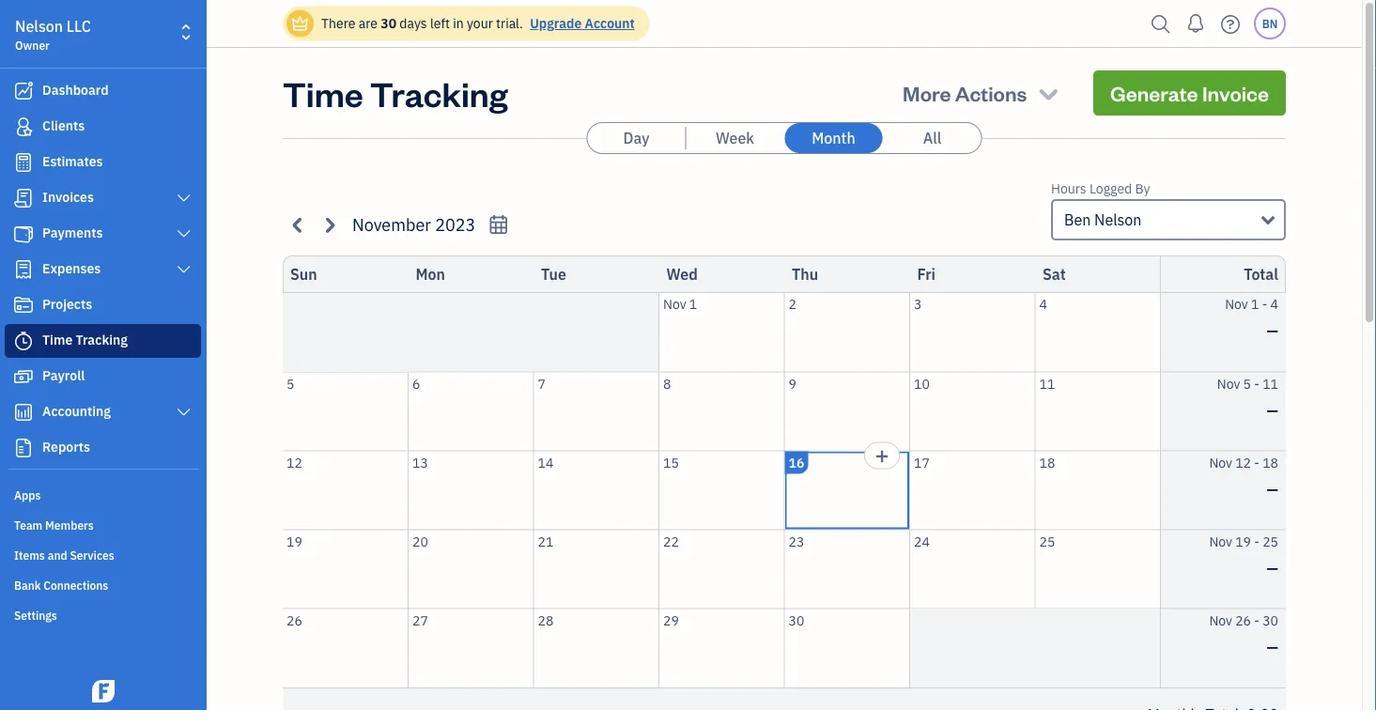 Task type: describe. For each thing, give the bounding box(es) containing it.
nov 19 - 25 —
[[1210, 533, 1279, 578]]

chevron large down image for invoices
[[175, 191, 193, 206]]

0 horizontal spatial 30
[[381, 15, 397, 32]]

2 button
[[785, 293, 910, 372]]

23
[[789, 533, 805, 550]]

25 inside button
[[1040, 533, 1056, 550]]

ben nelson button
[[1052, 199, 1286, 241]]

19 inside button
[[287, 533, 302, 550]]

by
[[1136, 180, 1151, 197]]

9 button
[[785, 373, 910, 451]]

22
[[663, 533, 679, 550]]

items and services
[[14, 548, 114, 563]]

11 inside nov 5 - 11 —
[[1263, 375, 1279, 392]]

29 button
[[660, 609, 784, 688]]

there
[[321, 15, 356, 32]]

generate invoice
[[1111, 79, 1270, 106]]

30 button
[[785, 609, 910, 688]]

nov 1 button
[[660, 293, 784, 372]]

- for nov 26 - 30 —
[[1255, 612, 1260, 629]]

5 button
[[283, 373, 408, 451]]

8
[[663, 375, 671, 392]]

28
[[538, 612, 554, 629]]

14
[[538, 454, 554, 471]]

2
[[789, 296, 797, 313]]

10
[[914, 375, 930, 392]]

next month image
[[319, 214, 340, 236]]

27
[[413, 612, 428, 629]]

your
[[467, 15, 493, 32]]

26 inside nov 26 - 30 —
[[1236, 612, 1252, 629]]

projects
[[42, 296, 92, 313]]

dashboard
[[42, 81, 109, 99]]

4 inside button
[[1040, 296, 1048, 313]]

owner
[[15, 38, 50, 53]]

project image
[[12, 296, 35, 315]]

bank connections link
[[5, 570, 201, 599]]

apps link
[[5, 480, 201, 508]]

chevron large down image for payments
[[175, 226, 193, 242]]

1 horizontal spatial tracking
[[370, 70, 508, 115]]

in
[[453, 15, 464, 32]]

generate
[[1111, 79, 1199, 106]]

18 button
[[1036, 452, 1161, 530]]

mon
[[416, 265, 445, 284]]

actions
[[955, 79, 1027, 106]]

nov 12 - 18 —
[[1210, 454, 1279, 499]]

bank
[[14, 578, 41, 593]]

payroll link
[[5, 360, 201, 394]]

payments
[[42, 224, 103, 242]]

14 button
[[534, 452, 659, 530]]

21 button
[[534, 530, 659, 608]]

12 button
[[283, 452, 408, 530]]

estimates
[[42, 153, 103, 170]]

payments link
[[5, 217, 201, 251]]

estimate image
[[12, 153, 35, 172]]

19 inside nov 19 - 25 —
[[1236, 533, 1252, 550]]

11 inside button
[[1040, 375, 1056, 392]]

nelson inside 'dropdown button'
[[1095, 210, 1142, 230]]

4 inside nov 1 - 4 —
[[1271, 296, 1279, 313]]

nov for nov 26 - 30 —
[[1210, 612, 1233, 629]]

time inside main element
[[42, 331, 73, 349]]

0 vertical spatial time tracking
[[283, 70, 508, 115]]

items
[[14, 548, 45, 563]]

clients
[[42, 117, 85, 134]]

month
[[812, 128, 856, 148]]

reports
[[42, 438, 90, 456]]

6
[[413, 375, 420, 392]]

week link
[[686, 123, 784, 153]]

28 button
[[534, 609, 659, 688]]

12 inside nov 12 - 18 —
[[1236, 454, 1252, 471]]

invoices link
[[5, 181, 201, 215]]

expense image
[[12, 260, 35, 279]]

18 inside nov 12 - 18 —
[[1263, 454, 1279, 471]]

— for nov 12 - 18 —
[[1267, 479, 1279, 499]]

— for nov 26 - 30 —
[[1267, 637, 1279, 657]]

services
[[70, 548, 114, 563]]

freshbooks image
[[88, 680, 118, 703]]

7 button
[[534, 373, 659, 451]]

invoices
[[42, 188, 94, 206]]

expenses link
[[5, 253, 201, 287]]

add a time entry image
[[875, 445, 890, 468]]

timer image
[[12, 332, 35, 351]]

bn
[[1263, 16, 1278, 31]]

17 button
[[911, 452, 1035, 530]]

team members
[[14, 518, 94, 533]]

expenses
[[42, 260, 101, 277]]

reports link
[[5, 431, 201, 465]]

8 button
[[660, 373, 784, 451]]

are
[[359, 15, 378, 32]]

invoice
[[1203, 79, 1270, 106]]

24 button
[[911, 530, 1035, 608]]

day link
[[588, 123, 686, 153]]

— for nov 19 - 25 —
[[1267, 558, 1279, 578]]

4 button
[[1036, 293, 1161, 372]]

time tracking link
[[5, 324, 201, 358]]

and
[[48, 548, 67, 563]]

3
[[914, 296, 922, 313]]

accounting link
[[5, 396, 201, 429]]

days
[[400, 15, 427, 32]]

— for nov 1 - 4 —
[[1267, 321, 1279, 341]]

settings
[[14, 608, 57, 623]]

nov 5 - 11 —
[[1218, 375, 1279, 420]]

chart image
[[12, 403, 35, 422]]

trial.
[[496, 15, 523, 32]]

bn button
[[1255, 8, 1286, 39]]

15 button
[[660, 452, 784, 530]]

all
[[923, 128, 942, 148]]

payment image
[[12, 225, 35, 243]]

11 button
[[1036, 373, 1161, 451]]

invoice image
[[12, 189, 35, 208]]



Task type: vqa. For each thing, say whether or not it's contained in the screenshot.
THE — for Nov 19 - 25 —
yes



Task type: locate. For each thing, give the bounding box(es) containing it.
0 vertical spatial nelson
[[15, 16, 63, 36]]

- for nov 19 - 25 —
[[1255, 533, 1260, 550]]

4 chevron large down image from the top
[[175, 405, 193, 420]]

0 horizontal spatial 26
[[287, 612, 302, 629]]

1 horizontal spatial 18
[[1263, 454, 1279, 471]]

25 down 18 button
[[1040, 533, 1056, 550]]

2 5 from the left
[[1244, 375, 1252, 392]]

12 down 5 button at the bottom of page
[[287, 454, 302, 471]]

tue
[[541, 265, 567, 284]]

26 inside button
[[287, 612, 302, 629]]

1 for nov 1 - 4 —
[[1252, 296, 1260, 313]]

november 2023
[[352, 214, 476, 236]]

2 horizontal spatial 30
[[1263, 612, 1279, 629]]

client image
[[12, 117, 35, 136]]

2 18 from the left
[[1263, 454, 1279, 471]]

nelson llc owner
[[15, 16, 91, 53]]

2 1 from the left
[[1252, 296, 1260, 313]]

12 down nov 5 - 11 —
[[1236, 454, 1252, 471]]

1 horizontal spatial 5
[[1244, 375, 1252, 392]]

thu
[[792, 265, 819, 284]]

hours
[[1052, 180, 1087, 197]]

1 horizontal spatial time
[[283, 70, 363, 115]]

19
[[287, 533, 302, 550], [1236, 533, 1252, 550]]

1 horizontal spatial 26
[[1236, 612, 1252, 629]]

bank connections
[[14, 578, 108, 593]]

fri
[[918, 265, 936, 284]]

chevron large down image for accounting
[[175, 405, 193, 420]]

chevron large down image for expenses
[[175, 262, 193, 277]]

chevron large down image up projects link
[[175, 262, 193, 277]]

21
[[538, 533, 554, 550]]

2 25 from the left
[[1263, 533, 1279, 550]]

20 button
[[409, 530, 533, 608]]

0 vertical spatial tracking
[[370, 70, 508, 115]]

all link
[[884, 123, 982, 153]]

18 down nov 5 - 11 —
[[1263, 454, 1279, 471]]

5 inside button
[[287, 375, 295, 392]]

3 button
[[911, 293, 1035, 372]]

4 down total
[[1271, 296, 1279, 313]]

0 horizontal spatial 18
[[1040, 454, 1056, 471]]

5 — from the top
[[1267, 637, 1279, 657]]

0 vertical spatial time
[[283, 70, 363, 115]]

accounting
[[42, 403, 111, 420]]

12
[[287, 454, 302, 471], [1236, 454, 1252, 471]]

- for nov 12 - 18 —
[[1255, 454, 1260, 471]]

tracking down left
[[370, 70, 508, 115]]

- inside nov 19 - 25 —
[[1255, 533, 1260, 550]]

more actions button
[[886, 70, 1079, 116]]

0 horizontal spatial 19
[[287, 533, 302, 550]]

— inside nov 5 - 11 —
[[1267, 400, 1279, 420]]

9
[[789, 375, 797, 392]]

0 horizontal spatial tracking
[[76, 331, 128, 349]]

nov inside nov 26 - 30 —
[[1210, 612, 1233, 629]]

day
[[624, 128, 650, 148]]

26 button
[[283, 609, 408, 688]]

18 inside 18 button
[[1040, 454, 1056, 471]]

30 down nov 19 - 25 —
[[1263, 612, 1279, 629]]

— inside nov 12 - 18 —
[[1267, 479, 1279, 499]]

13 button
[[409, 452, 533, 530]]

19 down 12 button
[[287, 533, 302, 550]]

nov down nov 5 - 11 —
[[1210, 454, 1233, 471]]

clients link
[[5, 110, 201, 144]]

16
[[789, 454, 805, 471]]

money image
[[12, 367, 35, 386]]

19 button
[[283, 530, 408, 608]]

30
[[381, 15, 397, 32], [789, 612, 805, 629], [1263, 612, 1279, 629]]

4 down sat
[[1040, 296, 1048, 313]]

nelson up owner
[[15, 16, 63, 36]]

upgrade
[[530, 15, 582, 32]]

generate invoice button
[[1094, 70, 1286, 116]]

1 5 from the left
[[287, 375, 295, 392]]

0 horizontal spatial 5
[[287, 375, 295, 392]]

estimates link
[[5, 146, 201, 179]]

nov inside nov 19 - 25 —
[[1210, 533, 1233, 550]]

1 horizontal spatial 19
[[1236, 533, 1252, 550]]

2 26 from the left
[[1236, 612, 1252, 629]]

0 horizontal spatial 11
[[1040, 375, 1056, 392]]

- down nov 12 - 18 —
[[1255, 533, 1260, 550]]

upgrade account link
[[526, 15, 635, 32]]

ben
[[1065, 210, 1091, 230]]

chevron large down image inside expenses link
[[175, 262, 193, 277]]

22 button
[[660, 530, 784, 608]]

team
[[14, 518, 43, 533]]

tracking
[[370, 70, 508, 115], [76, 331, 128, 349]]

5
[[287, 375, 295, 392], [1244, 375, 1252, 392]]

18 down 11 button
[[1040, 454, 1056, 471]]

26 down nov 19 - 25 —
[[1236, 612, 1252, 629]]

11
[[1040, 375, 1056, 392], [1263, 375, 1279, 392]]

tracking down projects link
[[76, 331, 128, 349]]

nov down nov 1 - 4 —
[[1218, 375, 1241, 392]]

0 horizontal spatial time tracking
[[42, 331, 128, 349]]

dashboard image
[[12, 82, 35, 101]]

hours logged by
[[1052, 180, 1151, 197]]

26
[[287, 612, 302, 629], [1236, 612, 1252, 629]]

go to help image
[[1216, 10, 1246, 38]]

27 button
[[409, 609, 533, 688]]

time down there
[[283, 70, 363, 115]]

1 for nov 1
[[690, 296, 697, 313]]

— for nov 5 - 11 —
[[1267, 400, 1279, 420]]

time right timer 'image'
[[42, 331, 73, 349]]

- down total
[[1263, 296, 1268, 313]]

nov inside nov 5 - 11 —
[[1218, 375, 1241, 392]]

nov
[[663, 296, 686, 313], [1226, 296, 1249, 313], [1218, 375, 1241, 392], [1210, 454, 1233, 471], [1210, 533, 1233, 550], [1210, 612, 1233, 629]]

0 horizontal spatial 12
[[287, 454, 302, 471]]

1 inside button
[[690, 296, 697, 313]]

time tracking down "days" at top left
[[283, 70, 508, 115]]

nov inside nov 1 - 4 —
[[1226, 296, 1249, 313]]

chevron large down image down estimates link
[[175, 191, 193, 206]]

nov down total
[[1226, 296, 1249, 313]]

november
[[352, 214, 431, 236]]

chevrondown image
[[1036, 80, 1062, 106]]

main element
[[0, 0, 254, 710]]

nelson
[[15, 16, 63, 36], [1095, 210, 1142, 230]]

1 down total
[[1252, 296, 1260, 313]]

1 horizontal spatial 11
[[1263, 375, 1279, 392]]

connections
[[43, 578, 108, 593]]

1 26 from the left
[[287, 612, 302, 629]]

- for nov 1 - 4 —
[[1263, 296, 1268, 313]]

chevron large down image down invoices link
[[175, 226, 193, 242]]

crown image
[[290, 14, 310, 33]]

12 inside button
[[287, 454, 302, 471]]

0 horizontal spatial 25
[[1040, 533, 1056, 550]]

1 horizontal spatial time tracking
[[283, 70, 508, 115]]

25 down nov 12 - 18 —
[[1263, 533, 1279, 550]]

1 4 from the left
[[1040, 296, 1048, 313]]

1 horizontal spatial 30
[[789, 612, 805, 629]]

team members link
[[5, 510, 201, 538]]

— inside nov 26 - 30 —
[[1267, 637, 1279, 657]]

1 horizontal spatial nelson
[[1095, 210, 1142, 230]]

20
[[413, 533, 428, 550]]

- down nov 19 - 25 —
[[1255, 612, 1260, 629]]

10 button
[[911, 373, 1035, 451]]

week
[[716, 128, 755, 148]]

30 down 23 button
[[789, 612, 805, 629]]

0 horizontal spatial nelson
[[15, 16, 63, 36]]

25 button
[[1036, 530, 1161, 608]]

notifications image
[[1181, 5, 1211, 42]]

chevron large down image inside invoices link
[[175, 191, 193, 206]]

1 25 from the left
[[1040, 533, 1056, 550]]

1 horizontal spatial 25
[[1263, 533, 1279, 550]]

nov down nov 19 - 25 —
[[1210, 612, 1233, 629]]

30 inside button
[[789, 612, 805, 629]]

1 vertical spatial time
[[42, 331, 73, 349]]

account
[[585, 15, 635, 32]]

4 — from the top
[[1267, 558, 1279, 578]]

ben nelson
[[1065, 210, 1142, 230]]

- for nov 5 - 11 —
[[1255, 375, 1260, 392]]

23 button
[[785, 530, 910, 608]]

chevron large down image
[[175, 191, 193, 206], [175, 226, 193, 242], [175, 262, 193, 277], [175, 405, 193, 420]]

sun
[[290, 265, 317, 284]]

— inside nov 19 - 25 —
[[1267, 558, 1279, 578]]

25 inside nov 19 - 25 —
[[1263, 533, 1279, 550]]

- inside nov 1 - 4 —
[[1263, 296, 1268, 313]]

3 — from the top
[[1267, 479, 1279, 499]]

5 inside nov 5 - 11 —
[[1244, 375, 1252, 392]]

- down nov 5 - 11 —
[[1255, 454, 1260, 471]]

3 chevron large down image from the top
[[175, 262, 193, 277]]

time tracking inside main element
[[42, 331, 128, 349]]

time tracking down projects link
[[42, 331, 128, 349]]

items and services link
[[5, 540, 201, 569]]

29
[[663, 612, 679, 629]]

previous month image
[[288, 214, 309, 236]]

- down nov 1 - 4 —
[[1255, 375, 1260, 392]]

1 18 from the left
[[1040, 454, 1056, 471]]

nov for nov 19 - 25 —
[[1210, 533, 1233, 550]]

19 down nov 12 - 18 —
[[1236, 533, 1252, 550]]

26 down 19 button
[[287, 612, 302, 629]]

2 4 from the left
[[1271, 296, 1279, 313]]

choose a date image
[[488, 214, 510, 235]]

1 down wed
[[690, 296, 697, 313]]

nelson down logged
[[1095, 210, 1142, 230]]

30 right are
[[381, 15, 397, 32]]

1 vertical spatial time tracking
[[42, 331, 128, 349]]

1 horizontal spatial 12
[[1236, 454, 1252, 471]]

15
[[663, 454, 679, 471]]

total
[[1244, 265, 1279, 284]]

11 down nov 1 - 4 —
[[1263, 375, 1279, 392]]

nov for nov 1 - 4 —
[[1226, 296, 1249, 313]]

more actions
[[903, 79, 1027, 106]]

— inside nov 1 - 4 —
[[1267, 321, 1279, 341]]

dashboard link
[[5, 74, 201, 108]]

settings link
[[5, 600, 201, 629]]

search image
[[1146, 10, 1177, 38]]

chevron large down image up reports link
[[175, 405, 193, 420]]

1 19 from the left
[[287, 533, 302, 550]]

sat
[[1043, 265, 1066, 284]]

2023
[[435, 214, 476, 236]]

18
[[1040, 454, 1056, 471], [1263, 454, 1279, 471]]

1 chevron large down image from the top
[[175, 191, 193, 206]]

nov inside button
[[663, 296, 686, 313]]

0 horizontal spatial time
[[42, 331, 73, 349]]

0 horizontal spatial 1
[[690, 296, 697, 313]]

2 12 from the left
[[1236, 454, 1252, 471]]

2 11 from the left
[[1263, 375, 1279, 392]]

left
[[430, 15, 450, 32]]

report image
[[12, 439, 35, 458]]

1 11 from the left
[[1040, 375, 1056, 392]]

- inside nov 26 - 30 —
[[1255, 612, 1260, 629]]

chevron large down image inside payments link
[[175, 226, 193, 242]]

30 inside nov 26 - 30 —
[[1263, 612, 1279, 629]]

nov inside nov 12 - 18 —
[[1210, 454, 1233, 471]]

1 inside nov 1 - 4 —
[[1252, 296, 1260, 313]]

0 horizontal spatial 4
[[1040, 296, 1048, 313]]

1 12 from the left
[[287, 454, 302, 471]]

nov down wed
[[663, 296, 686, 313]]

nelson inside nelson llc owner
[[15, 16, 63, 36]]

11 down 4 button
[[1040, 375, 1056, 392]]

- inside nov 5 - 11 —
[[1255, 375, 1260, 392]]

wed
[[667, 265, 698, 284]]

13
[[413, 454, 428, 471]]

1 vertical spatial nelson
[[1095, 210, 1142, 230]]

nov for nov 1
[[663, 296, 686, 313]]

more
[[903, 79, 951, 106]]

nov for nov 12 - 18 —
[[1210, 454, 1233, 471]]

2 — from the top
[[1267, 400, 1279, 420]]

nov 26 - 30 —
[[1210, 612, 1279, 657]]

7
[[538, 375, 546, 392]]

2 chevron large down image from the top
[[175, 226, 193, 242]]

nov down nov 12 - 18 —
[[1210, 533, 1233, 550]]

17
[[914, 454, 930, 471]]

1 1 from the left
[[690, 296, 697, 313]]

time tracking
[[283, 70, 508, 115], [42, 331, 128, 349]]

nov for nov 5 - 11 —
[[1218, 375, 1241, 392]]

tracking inside main element
[[76, 331, 128, 349]]

1 vertical spatial tracking
[[76, 331, 128, 349]]

-
[[1263, 296, 1268, 313], [1255, 375, 1260, 392], [1255, 454, 1260, 471], [1255, 533, 1260, 550], [1255, 612, 1260, 629]]

1 horizontal spatial 1
[[1252, 296, 1260, 313]]

1 horizontal spatial 4
[[1271, 296, 1279, 313]]

1 — from the top
[[1267, 321, 1279, 341]]

- inside nov 12 - 18 —
[[1255, 454, 1260, 471]]

2 19 from the left
[[1236, 533, 1252, 550]]

25
[[1040, 533, 1056, 550], [1263, 533, 1279, 550]]



